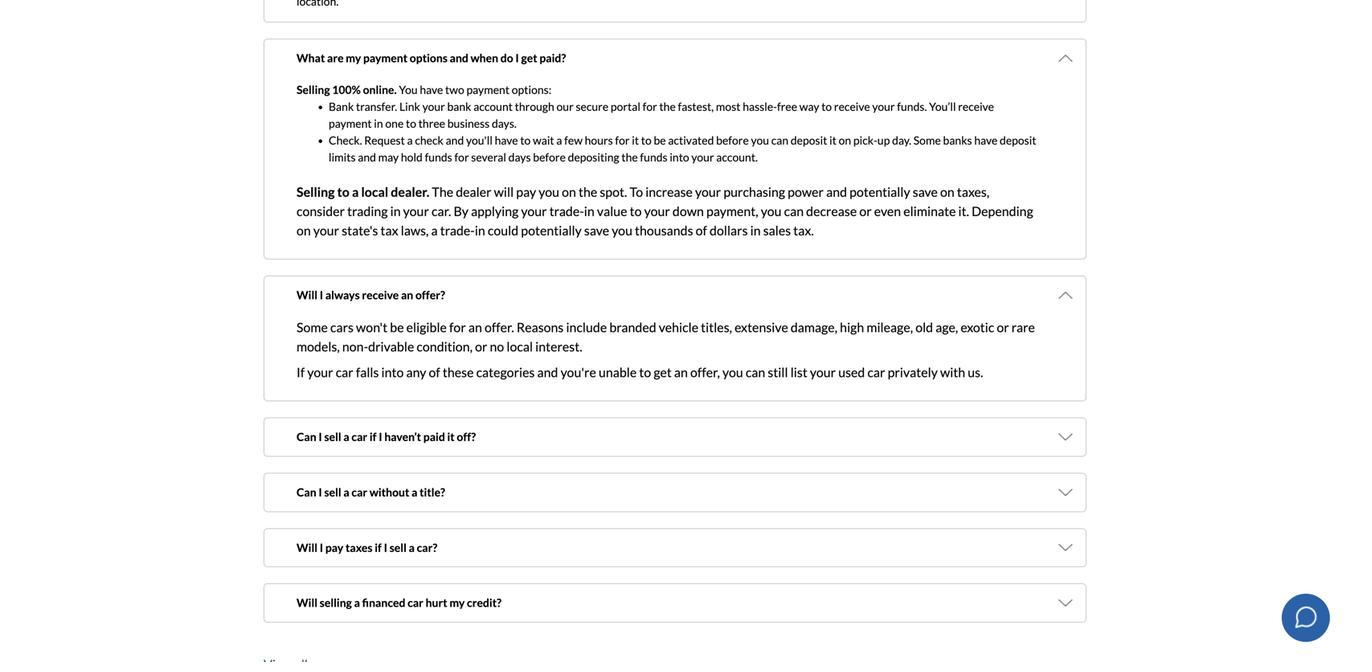 Task type: vqa. For each thing, say whether or not it's contained in the screenshot.
my
yes



Task type: locate. For each thing, give the bounding box(es) containing it.
if up explains
[[635, 551, 642, 565]]

guide down not
[[417, 568, 444, 582]]

state,
[[536, 517, 564, 531]]

0 vertical spatial tax
[[381, 223, 399, 238]]

i up 'can i sell a car without a title?'
[[379, 430, 382, 444]]

be left activated
[[654, 133, 666, 147]]

you'll inside the 'if you've accepted an 100% online offer from cargurus and the offer is greater than the amount you owe on your car loan, we'll pay off your loan and send you the difference. if your offer is less than the amount you owe, you'll need to either pay off your loan before we can pay you, or pay us the difference before we can pay your lender. if you sell your car to a local dealer, the dealer will guide you through the loan settling process as part of the sale or the purchase of your next vehicle. if you're selling to an individual, you'll need to settle the outstanding auto loan with the lender, who in turn will then release the car's title (assuming they hold it—this varies by state). please note: calculating the amount you owe on your car loan isn't as simple as multiplying your monthly payment by the number of months remaining on your loan. contact your lending institution and request a payout amount to determine the exact amount. then settle that amount before selling your car.'
[[689, 505, 715, 518]]

1 horizontal spatial state
[[790, 573, 819, 588]]

an left offer.
[[469, 320, 482, 335]]

0 horizontal spatial guide
[[417, 568, 444, 582]]

most
[[716, 100, 741, 113], [309, 517, 333, 531], [297, 592, 325, 608]]

depending
[[972, 203, 1034, 219]]

some up models,
[[297, 320, 328, 335]]

0 horizontal spatial my
[[346, 51, 361, 65]]

1 vertical spatial less
[[904, 592, 926, 608]]

no
[[490, 339, 504, 355], [338, 611, 352, 627]]

selling
[[297, 83, 330, 96], [297, 184, 335, 200]]

dealer,
[[466, 538, 498, 552]]

or up who
[[796, 551, 807, 565]]

1 horizontal spatial 100%
[[434, 488, 462, 501]]

local inside some cars won't be eligible for an offer. reasons include branded vehicle titles, extensive damage, high mileage, old age, exotic or rare models, non-drivable condition, or no local interest.
[[507, 339, 533, 355]]

no up capital
[[338, 611, 352, 627]]

selling inside selling 100% online. you have two payment options: bank transfer. link your bank account through our secure portal for the fastest, most hassle-free way to receive your funds. you'll receive payment in one to three business days. check. request a check and you'll have to wait a few hours for it to be activated before you can deposit it on pick-up day. some banks have deposit limits and may hold funds for several days before depositing the funds into your account.
[[297, 83, 330, 96]]

are down obtain
[[968, 534, 984, 548]]

1 horizontal spatial car.
[[947, 462, 967, 478]]

100% up bank
[[332, 83, 361, 96]]

tax inside the dealer will pay you on the spot. to increase your purchasing power and potentially save on taxes, consider trading in your car. by applying your trade-in value to your down payment, you can decrease or even eliminate it. depending on your state's tax laws, a trade-in could potentially save you thousands of dollars in sales tax.
[[381, 223, 399, 238]]

if down considers at the bottom of page
[[967, 630, 974, 646]]

1 vertical spatial tax
[[575, 592, 593, 608]]

will for will i always receive an offer?
[[297, 288, 318, 302]]

1 vertical spatial then
[[860, 630, 885, 646]]

car right used at the right bottom
[[868, 365, 886, 381]]

1 vertical spatial we
[[435, 521, 449, 535]]

or right decrease
[[860, 203, 872, 219]]

used
[[839, 365, 866, 381]]

0 vertical spatial will
[[297, 288, 318, 302]]

car?
[[417, 541, 438, 555]]

0 horizontal spatial even
[[875, 203, 902, 219]]

loan up sale
[[849, 505, 870, 518]]

1 vertical spatial these
[[718, 568, 745, 582]]

1 horizontal spatial you've
[[701, 517, 733, 531]]

sell
[[324, 430, 341, 444], [367, 462, 386, 478], [324, 486, 341, 499], [359, 538, 375, 552], [390, 541, 407, 555], [495, 568, 512, 582], [835, 592, 854, 608], [497, 611, 516, 627]]

models,
[[297, 339, 340, 355]]

unable
[[599, 365, 637, 381]]

even left eliminate
[[875, 203, 902, 219]]

are
[[327, 51, 344, 65], [968, 534, 984, 548]]

be inside selling 100% online. you have two payment options: bank transfer. link your bank account through our secure portal for the fastest, most hassle-free way to receive your funds. you'll receive payment in one to three business days. check. request a check and you'll have to wait a few hours for it to be activated before you can deposit it on pick-up day. some banks have deposit limits and may hold funds for several days before depositing the funds into your account.
[[654, 133, 666, 147]]

information,
[[408, 650, 477, 663]]

be inside some cars won't be eligible for an offer. reasons include branded vehicle titles, extensive damage, high mileage, old age, exotic or rare models, non-drivable condition, or no local interest.
[[390, 320, 404, 335]]

will
[[297, 288, 318, 302], [297, 541, 318, 555], [297, 596, 318, 610]]

1 horizontal spatial owe
[[817, 488, 838, 501]]

0 vertical spatial less
[[539, 505, 558, 518]]

0 vertical spatial state
[[790, 573, 819, 588]]

if down credit?
[[464, 611, 471, 627]]

1 will from the top
[[297, 288, 318, 302]]

some cars won't be eligible for an offer. reasons include branded vehicle titles, extensive damage, high mileage, old age, exotic or rare models, non-drivable condition, or no local interest.
[[297, 320, 1036, 355]]

2 can from the top
[[297, 486, 317, 499]]

2 vertical spatial need
[[456, 630, 484, 646]]

outstanding
[[601, 572, 660, 586]]

receive right you'll
[[959, 100, 995, 113]]

0 horizontal spatial local
[[361, 184, 389, 200]]

selling up note:
[[561, 573, 597, 588]]

2 vertical spatial when
[[550, 630, 581, 646]]

loan
[[1008, 488, 1029, 501], [849, 505, 870, 518], [682, 538, 703, 552], [686, 572, 708, 586], [820, 589, 841, 603]]

guide inside in most states, no. rules around car titles vary by state, but—generally speaking—if you've lost your vehicle's title, it should be possible to obtain a replacement by contacting your state's department of motor vehicles (dmv). note: obtaining a new title invalidates a car's old title.there are other reasons why you might not be in possession of your car's title, such as if the car still has a lien against it, or if it was bought from a previous owner that didn't have the title. our guide to
[[417, 568, 444, 582]]

without for title
[[539, 568, 578, 582]]

1 horizontal spatial you're
[[850, 462, 885, 478]]

0 vertical spatial off
[[967, 488, 981, 501]]

2 horizontal spatial car.
[[1001, 623, 1018, 636]]

1 vertical spatial dealer
[[519, 538, 550, 552]]

1 vertical spatial my
[[450, 596, 465, 610]]

1 vertical spatial guide
[[417, 568, 444, 582]]

the inside the dealer will pay you on the spot. to increase your purchasing power and potentially save on taxes, consider trading in your car. by applying your trade-in value to your down payment, you can decrease or even eliminate it. depending on your state's tax laws, a trade-in could potentially save you thousands of dollars in sales tax.
[[579, 184, 598, 200]]

car left falls
[[336, 365, 354, 381]]

still
[[768, 365, 789, 381], [680, 551, 698, 565]]

sales inside "the rules and laws on what taxes you pay when selling your car to a private party vary by state (and in some cases even by city). the most important thing to know is that you only pay tax on any profit made from the car sale. if you sell a car for less than you paid for, there's no sales tax. however, if you sell your car for more money than you paid for it, the internal revenue services (irs) considers that a capital gain, and you'll need to report it when you file your federal and state income taxes. only then will you know if you owe any taxes. for more information, read out full guide:"
[[354, 611, 382, 627]]

by
[[522, 517, 534, 531], [361, 534, 373, 548], [774, 573, 788, 588], [956, 573, 970, 588], [497, 589, 509, 603], [417, 606, 429, 620]]

0 horizontal spatial state
[[721, 630, 749, 646]]

local up trading
[[361, 184, 389, 200]]

dealer inside the 'if you've accepted an 100% online offer from cargurus and the offer is greater than the amount you owe on your car loan, we'll pay off your loan and send you the difference. if your offer is less than the amount you owe, you'll need to either pay off your loan before we can pay you, or pay us the difference before we can pay your lender. if you sell your car to a local dealer, the dealer will guide you through the loan settling process as part of the sale or the purchase of your next vehicle. if you're selling to an individual, you'll need to settle the outstanding auto loan with the lender, who in turn will then release the car's title (assuming they hold it—this varies by state). please note: calculating the amount you owe on your car loan isn't as simple as multiplying your monthly payment by the number of months remaining on your loan. contact your lending institution and request a payout amount to determine the exact amount. then settle that amount before selling your car.'
[[519, 538, 550, 552]]

will down "state,"
[[552, 538, 570, 552]]

tax. down decrease
[[794, 223, 814, 238]]

through inside selling 100% online. you have two payment options: bank transfer. link your bank account through our secure portal for the fastest, most hassle-free way to receive your funds. you'll receive payment in one to three business days. check. request a check and you'll have to wait a few hours for it to be activated before you can deposit it on pick-up day. some banks have deposit limits and may hold funds for several days before depositing the funds into your account.
[[515, 100, 555, 113]]

or inside in most states, no. rules around car titles vary by state, but—generally speaking—if you've lost your vehicle's title, it should be possible to obtain a replacement by contacting your state's department of motor vehicles (dmv). note: obtaining a new title invalidates a car's old title.there are other reasons why you might not be in possession of your car's title, such as if the car still has a lien against it, or if it was bought from a previous owner that didn't have the title. our guide to
[[796, 551, 807, 565]]

1 horizontal spatial guide
[[572, 538, 599, 552]]

and inside the dealer will pay you on the spot. to increase your purchasing power and potentially save on taxes, consider trading in your car. by applying your trade-in value to your down payment, you can decrease or even eliminate it. depending on your state's tax laws, a trade-in could potentially save you thousands of dollars in sales tax.
[[827, 184, 848, 200]]

local right the car?
[[440, 538, 463, 552]]

obtain
[[962, 517, 994, 531]]

0 horizontal spatial varies
[[465, 589, 495, 603]]

if
[[297, 365, 305, 381], [329, 488, 336, 501], [469, 505, 476, 518], [329, 538, 336, 552], [329, 572, 336, 586], [801, 592, 809, 608]]

if left was at the right
[[809, 551, 816, 565]]

3 will from the top
[[297, 596, 318, 610]]

1 horizontal spatial these
[[718, 568, 745, 582]]

1 horizontal spatial sales
[[764, 223, 791, 238]]

1 horizontal spatial tax
[[575, 592, 593, 608]]

you'll
[[930, 100, 957, 113]]

1 horizontal spatial any
[[406, 365, 427, 381]]

you inside selling 100% online. you have two payment options: bank transfer. link your bank account through our secure portal for the fastest, most hassle-free way to receive your funds. you'll receive payment in one to three business days. check. request a check and you'll have to wait a few hours for it to be activated before you can deposit it on pick-up day. some banks have deposit limits and may hold funds for several days before depositing the funds into your account.
[[399, 83, 418, 96]]

1 horizontal spatial you
[[399, 83, 418, 96]]

will inside "the rules and laws on what taxes you pay when selling your car to a private party vary by state (and in some cases even by city). the most important thing to know is that you only pay tax on any profit made from the car sale. if you sell a car for less than you paid for, there's no sales tax. however, if you sell your car for more money than you paid for it, the internal revenue services (irs) considers that a capital gain, and you'll need to report it when you file your federal and state income taxes. only then will you know if you owe any taxes. for more information, read out full guide:"
[[888, 630, 908, 646]]

title inside in most states, no. rules around car titles vary by state, but—generally speaking—if you've lost your vehicle's title, it should be possible to obtain a replacement by contacting your state's department of motor vehicles (dmv). note: obtaining a new title invalidates a car's old title.there are other reasons why you might not be in possession of your car's title, such as if the car still has a lien against it, or if it was bought from a previous owner that didn't have the title. our guide to
[[787, 534, 807, 548]]

it
[[632, 133, 639, 147], [830, 133, 837, 147], [447, 430, 455, 444], [849, 517, 856, 531], [818, 551, 825, 565], [540, 630, 548, 646]]

1 vertical spatial will
[[297, 541, 318, 555]]

portal
[[611, 100, 641, 113]]

car up send at bottom
[[352, 486, 368, 499]]

0 vertical spatial get
[[521, 51, 538, 65]]

0 horizontal spatial still
[[680, 551, 698, 565]]

title down such
[[588, 568, 608, 582]]

with down has
[[710, 572, 732, 586]]

gain,
[[372, 630, 398, 646]]

list
[[791, 365, 808, 381]]

i down yes.
[[319, 486, 322, 499]]

1 horizontal spatial still
[[768, 365, 789, 381]]

title inside the 'if you've accepted an 100% online offer from cargurus and the offer is greater than the amount you owe on your car loan, we'll pay off your loan and send you the difference. if your offer is less than the amount you owe, you'll need to either pay off your loan before we can pay you, or pay us the difference before we can pay your lender. if you sell your car to a local dealer, the dealer will guide you through the loan settling process as part of the sale or the purchase of your next vehicle. if you're selling to an individual, you'll need to settle the outstanding auto loan with the lender, who in turn will then release the car's title (assuming they hold it—this varies by state). please note: calculating the amount you owe on your car loan isn't as simple as multiplying your monthly payment by the number of months remaining on your loan. contact your lending institution and request a payout amount to determine the exact amount. then settle that amount before selling your car.'
[[972, 572, 992, 586]]

0 horizontal spatial through
[[515, 100, 555, 113]]

1 horizontal spatial what
[[653, 568, 677, 582]]

you right offer,
[[723, 365, 744, 381]]

selling for selling 100% online. you have two payment options: bank transfer. link your bank account through our secure portal for the fastest, most hassle-free way to receive your funds. you'll receive payment in one to three business days. check. request a check and you'll have to wait a few hours for it to be activated before you can deposit it on pick-up day. some banks have deposit limits and may hold funds for several days before depositing the funds into your account.
[[297, 83, 330, 96]]

turn
[[823, 572, 844, 586]]

can left list
[[746, 365, 766, 381]]

your down only
[[518, 611, 544, 627]]

0 vertical spatial into
[[670, 150, 690, 164]]

dealer down lender.
[[519, 538, 550, 552]]

what inside "the rules and laws on what taxes you pay when selling your car to a private party vary by state (and in some cases even by city). the most important thing to know is that you only pay tax on any profit made from the car sale. if you sell a car for less than you paid for, there's no sales tax. however, if you sell your car for more money than you paid for it, the internal revenue services (irs) considers that a capital gain, and you'll need to report it when you file your federal and state income taxes. only then will you know if you owe any taxes. for more information, read out full guide:"
[[419, 573, 447, 588]]

capital
[[331, 630, 369, 646]]

off
[[967, 488, 981, 501], [808, 505, 822, 518]]

can i sell a car if i haven't paid it off?
[[297, 430, 476, 444]]

on left taxes,
[[941, 184, 955, 200]]

1 horizontal spatial into
[[670, 150, 690, 164]]

an
[[401, 288, 414, 302], [469, 320, 482, 335], [675, 365, 688, 381], [419, 488, 431, 501], [418, 572, 430, 586]]

1 horizontal spatial get
[[654, 365, 672, 381]]

car. left by on the top of page
[[432, 203, 451, 219]]

you'll inside selling 100% online. you have two payment options: bank transfer. link your bank account through our secure portal for the fastest, most hassle-free way to receive your funds. you'll receive payment in one to three business days. check. request a check and you'll have to wait a few hours for it to be activated before you can deposit it on pick-up day. some banks have deposit limits and may hold funds for several days before depositing the funds into your account.
[[466, 133, 493, 147]]

in inside in most states, no. rules around car titles vary by state, but—generally speaking—if you've lost your vehicle's title, it should be possible to obtain a replacement by contacting your state's department of motor vehicles (dmv). note: obtaining a new title invalidates a car's old title.there are other reasons why you might not be in possession of your car's title, such as if the car still has a lien against it, or if it was bought from a previous owner that didn't have the title. our guide to
[[444, 551, 453, 565]]

vehicle.
[[329, 555, 366, 569]]

that
[[418, 462, 441, 478], [998, 551, 1019, 565], [477, 592, 500, 608], [845, 623, 865, 636], [297, 630, 320, 646]]

through inside the 'if you've accepted an 100% online offer from cargurus and the offer is greater than the amount you owe on your car loan, we'll pay off your loan and send you the difference. if your offer is less than the amount you owe, you'll need to either pay off your loan before we can pay you, or pay us the difference before we can pay your lender. if you sell your car to a local dealer, the dealer will guide you through the loan settling process as part of the sale or the purchase of your next vehicle. if you're selling to an individual, you'll need to settle the outstanding auto loan with the lender, who in turn will then release the car's title (assuming they hold it—this varies by state). please note: calculating the amount you owe on your car loan isn't as simple as multiplying your monthly payment by the number of months remaining on your loan. contact your lending institution and request a payout amount to determine the exact amount. then settle that amount before selling your car.'
[[621, 538, 661, 552]]

2 vertical spatial most
[[297, 592, 325, 608]]

have inside in most states, no. rules around car titles vary by state, but—generally speaking—if you've lost your vehicle's title, it should be possible to obtain a replacement by contacting your state's department of motor vehicles (dmv). note: obtaining a new title invalidates a car's old title.there are other reasons why you might not be in possession of your car's title, such as if the car still has a lien against it, or if it was bought from a previous owner that didn't have the title. our guide to
[[327, 568, 350, 582]]

and up (assuming
[[351, 573, 372, 588]]

1 vertical spatial state
[[721, 630, 749, 646]]

0 vertical spatial vary
[[498, 517, 520, 531]]

varies
[[683, 462, 717, 478], [465, 589, 495, 603]]

0 horizontal spatial you'll
[[424, 630, 454, 646]]

hold right the 'may' at the left top
[[401, 150, 423, 164]]

few
[[565, 133, 583, 147]]

2 horizontal spatial receive
[[959, 100, 995, 113]]

hold inside selling 100% online. you have two payment options: bank transfer. link your bank account through our secure portal for the fastest, most hassle-free way to receive your funds. you'll receive payment in one to three business days. check. request a check and you'll have to wait a few hours for it to be activated before you can deposit it on pick-up day. some banks have deposit limits and may hold funds for several days before depositing the funds into your account.
[[401, 150, 423, 164]]

0 horizontal spatial you've
[[338, 488, 370, 501]]

0 horizontal spatial process
[[638, 462, 681, 478]]

money
[[618, 611, 656, 627]]

guide down "but—generally"
[[572, 538, 599, 552]]

less inside "the rules and laws on what taxes you pay when selling your car to a private party vary by state (and in some cases even by city). the most important thing to know is that you only pay tax on any profit made from the car sale. if you sell a car for less than you paid for, there's no sales tax. however, if you sell your car for more money than you paid for it, the internal revenue services (irs) considers that a capital gain, and you'll need to report it when you file your federal and state income taxes. only then will you know if you owe any taxes. for more information, read out full guide:"
[[904, 592, 926, 608]]

your right applying at top left
[[521, 203, 547, 219]]

2 deposit from the left
[[1000, 133, 1037, 147]]

more up file
[[586, 611, 616, 627]]

1 horizontal spatial deposit
[[1000, 133, 1037, 147]]

you up the vehicle.
[[338, 538, 356, 552]]

hold down our
[[404, 589, 426, 603]]

local inside the 'if you've accepted an 100% online offer from cargurus and the offer is greater than the amount you owe on your car loan, we'll pay off your loan and send you the difference. if your offer is less than the amount you owe, you'll need to either pay off your loan before we can pay you, or pay us the difference before we can pay your lender. if you sell your car to a local dealer, the dealer will guide you through the loan settling process as part of the sale or the purchase of your next vehicle. if you're selling to an individual, you'll need to settle the outstanding auto loan with the lender, who in turn will then release the car's title (assuming they hold it—this varies by state). please note: calculating the amount you owe on your car loan isn't as simple as multiplying your monthly payment by the number of months remaining on your loan. contact your lending institution and request a payout amount to determine the exact amount. then settle that amount before selling your car.'
[[440, 538, 463, 552]]

2 selling from the top
[[297, 184, 335, 200]]

rules
[[387, 517, 414, 531]]

can down power
[[785, 203, 804, 219]]

0 vertical spatial most
[[716, 100, 741, 113]]

you'll for need
[[689, 505, 715, 518]]

2 will from the top
[[297, 541, 318, 555]]

will selling a financed car hurt my credit?
[[297, 596, 502, 610]]

trading
[[348, 203, 388, 219]]

have down why
[[327, 568, 350, 582]]

secure
[[576, 100, 609, 113]]

you up vehicle's
[[797, 488, 815, 501]]

pay right we'll
[[948, 488, 965, 501]]

vary inside "the rules and laws on what taxes you pay when selling your car to a private party vary by state (and in some cases even by city). the most important thing to know is that you only pay tax on any profit made from the car sale. if you sell a car for less than you paid for, there's no sales tax. however, if you sell your car for more money than you paid for it, the internal revenue services (irs) considers that a capital gain, and you'll need to report it when you file your federal and state income taxes. only then will you know if you owe any taxes. for more information, read out full guide:"
[[747, 573, 772, 588]]

you'll up several
[[466, 133, 493, 147]]

part
[[797, 538, 818, 552]]

0 vertical spatial when
[[471, 51, 499, 65]]

100% inside the 'if you've accepted an 100% online offer from cargurus and the offer is greater than the amount you owe on your car loan, we'll pay off your loan and send you the difference. if your offer is less than the amount you owe, you'll need to either pay off your loan before we can pay you, or pay us the difference before we can pay your lender. if you sell your car to a local dealer, the dealer will guide you through the loan settling process as part of the sale or the purchase of your next vehicle. if you're selling to an individual, you'll need to settle the outstanding auto loan with the lender, who in turn will then release the car's title (assuming they hold it—this varies by state). please note: calculating the amount you owe on your car loan isn't as simple as multiplying your monthly payment by the number of months remaining on your loan. contact your lending institution and request a payout amount to determine the exact amount. then settle that amount before selling your car.'
[[434, 488, 462, 501]]

2 vertical spatial from
[[702, 592, 730, 608]]

the down auto
[[661, 589, 677, 603]]

a left check
[[407, 133, 413, 147]]

for
[[354, 650, 373, 663]]

revenue
[[838, 611, 887, 627]]

0 vertical spatial from
[[523, 488, 547, 501]]

0 horizontal spatial paid
[[424, 430, 445, 444]]

1 horizontal spatial no
[[490, 339, 504, 355]]

1 horizontal spatial you'll
[[484, 572, 511, 586]]

they
[[380, 589, 402, 603]]

you've up send at bottom
[[338, 488, 370, 501]]

1 vertical spatial paid
[[980, 592, 1004, 608]]

1 vertical spatial taxes.
[[319, 650, 352, 663]]

falls
[[356, 365, 379, 381]]

hold
[[401, 150, 423, 164], [404, 589, 426, 603]]

to right the unable
[[640, 365, 652, 381]]

get left paid?
[[521, 51, 538, 65]]

1 horizontal spatial process
[[744, 538, 782, 552]]

1 vertical spatial owe
[[740, 589, 761, 603]]

what are my payment options and when do i get paid?
[[297, 51, 566, 65]]

on down outstanding at the bottom
[[595, 592, 610, 608]]

0 vertical spatial old
[[916, 320, 934, 335]]

save
[[913, 184, 938, 200], [585, 223, 610, 238]]

funds.
[[898, 100, 928, 113]]

hold inside the 'if you've accepted an 100% online offer from cargurus and the offer is greater than the amount you owe on your car loan, we'll pay off your loan and send you the difference. if your offer is less than the amount you owe, you'll need to either pay off your loan before we can pay you, or pay us the difference before we can pay your lender. if you sell your car to a local dealer, the dealer will guide you through the loan settling process as part of the sale or the purchase of your next vehicle. if you're selling to an individual, you'll need to settle the outstanding auto loan with the lender, who in turn will then release the car's title (assuming they hold it—this varies by state). please note: calculating the amount you owe on your car loan isn't as simple as multiplying your monthly payment by the number of months remaining on your loan. contact your lending institution and request a payout amount to determine the exact amount. then settle that amount before selling your car.'
[[404, 589, 426, 603]]

potentially
[[850, 184, 911, 200], [521, 223, 582, 238]]

party
[[714, 573, 744, 588]]

1 vertical spatial no
[[338, 611, 352, 627]]

1 vertical spatial you'll
[[424, 630, 454, 646]]

1 vertical spatial need
[[513, 572, 537, 586]]

from
[[523, 488, 547, 501], [886, 551, 910, 565], [702, 592, 730, 608]]

1 vertical spatial even
[[927, 573, 954, 588]]

process inside the 'if you've accepted an 100% online offer from cargurus and the offer is greater than the amount you owe on your car loan, we'll pay off your loan and send you the difference. if your offer is less than the amount you owe, you'll need to either pay off your loan before we can pay you, or pay us the difference before we can pay your lender. if you sell your car to a local dealer, the dealer will guide you through the loan settling process as part of the sale or the purchase of your next vehicle. if you're selling to an individual, you'll need to settle the outstanding auto loan with the lender, who in turn will then release the car's title (assuming they hold it—this varies by state). please note: calculating the amount you owe on your car loan isn't as simple as multiplying your monthly payment by the number of months remaining on your loan. contact your lending institution and request a payout amount to determine the exact amount. then settle that amount before selling your car.'
[[744, 538, 782, 552]]

on down the depositing
[[562, 184, 576, 200]]

a left new
[[756, 534, 762, 548]]

(irs)
[[939, 611, 965, 627]]

your up you, at the bottom right of page
[[983, 488, 1006, 501]]

your down difference
[[377, 538, 400, 552]]

could
[[488, 223, 519, 238]]

simple
[[878, 589, 910, 603]]

hassle-
[[743, 100, 778, 113]]

1 vertical spatial from
[[886, 551, 910, 565]]

be
[[654, 133, 666, 147], [390, 320, 404, 335], [893, 517, 905, 531], [430, 551, 442, 565]]

1 horizontal spatial haven't
[[467, 462, 508, 478]]

consider
[[297, 203, 345, 219]]

us.
[[968, 365, 984, 381]]

next
[[988, 538, 1010, 552]]

you down credit?
[[474, 611, 494, 627]]

potentially down up
[[850, 184, 911, 200]]

offer?
[[416, 288, 445, 302]]

in left 'could'
[[475, 223, 486, 238]]

you'll inside "the rules and laws on what taxes you pay when selling your car to a private party vary by state (and in some cases even by city). the most important thing to know is that you only pay tax on any profit made from the car sale. if you sell a car for less than you paid for, there's no sales tax. however, if you sell your car for more money than you paid for it, the internal revenue services (irs) considers that a capital gain, and you'll need to report it when you file your federal and state income taxes. only then will you know if you owe any taxes. for more information, read out full guide:"
[[424, 630, 454, 646]]

from up release
[[886, 551, 910, 565]]

accepted
[[373, 488, 417, 501]]

that inside in most states, no. rules around car titles vary by state, but—generally speaking—if you've lost your vehicle's title, it should be possible to obtain a replacement by contacting your state's department of motor vehicles (dmv). note: obtaining a new title invalidates a car's old title.there are other reasons why you might not be in possession of your car's title, such as if the car still has a lien against it, or if it was bought from a previous owner that didn't have the title. our guide to
[[998, 551, 1019, 565]]

pay up state). on the bottom left of page
[[505, 573, 525, 588]]

it down 'portal'
[[632, 133, 639, 147]]

process up greater
[[638, 462, 681, 478]]

then inside "the rules and laws on what taxes you pay when selling your car to a private party vary by state (and in some cases even by city). the most important thing to know is that you only pay tax on any profit made from the car sale. if you sell a car for less than you paid for, there's no sales tax. however, if you sell your car for more money than you paid for it, the internal revenue services (irs) considers that a capital gain, and you'll need to report it when you file your federal and state income taxes. only then will you know if you owe any taxes. for more information, read out full guide:"
[[860, 630, 885, 646]]

1 vertical spatial car.
[[947, 462, 967, 478]]

bank
[[447, 100, 472, 113]]

have down the days. in the top left of the page
[[495, 133, 518, 147]]

0 horizontal spatial dealer
[[456, 184, 492, 200]]

state's
[[454, 534, 486, 548]]

previous
[[920, 551, 962, 565]]

depending
[[720, 462, 779, 478]]

tax inside "the rules and laws on what taxes you pay when selling your car to a private party vary by state (and in some cases even by city). the most important thing to know is that you only pay tax on any profit made from the car sale. if you sell a car for less than you paid for, there's no sales tax. however, if you sell your car for more money than you paid for it, the internal revenue services (irs) considers that a capital gain, and you'll need to report it when you file your federal and state income taxes. only then will you know if you owe any taxes. for more information, read out full guide:"
[[575, 592, 593, 608]]

varies up number
[[465, 589, 495, 603]]

if right didn't
[[329, 572, 336, 586]]

no inside "the rules and laws on what taxes you pay when selling your car to a private party vary by state (and in some cases even by city). the most important thing to know is that you only pay tax on any profit made from the car sale. if you sell a car for less than you paid for, there's no sales tax. however, if you sell your car for more money than you paid for it, the internal revenue services (irs) considers that a capital gain, and you'll need to report it when you file your federal and state income taxes. only then will you know if you owe any taxes. for more information, read out full guide:"
[[338, 611, 352, 627]]

1 selling from the top
[[297, 83, 330, 96]]

selling up loan, at the bottom right of the page
[[888, 462, 924, 478]]

0 horizontal spatial some
[[297, 320, 328, 335]]

to right one
[[406, 117, 417, 130]]

settle up please at left
[[552, 572, 580, 586]]

0 horizontal spatial is
[[466, 592, 475, 608]]

you down wait at left top
[[539, 184, 560, 200]]

then inside the 'if you've accepted an 100% online offer from cargurus and the offer is greater than the amount you owe on your car loan, we'll pay off your loan and send you the difference. if your offer is less than the amount you owe, you'll need to either pay off your loan before we can pay you, or pay us the difference before we can pay your lender. if you sell your car to a local dealer, the dealer will guide you through the loan settling process as part of the sale or the purchase of your next vehicle. if you're selling to an individual, you'll need to settle the outstanding auto loan with the lender, who in turn will then release the car's title (assuming they hold it—this varies by state). please note: calculating the amount you owe on your car loan isn't as simple as multiplying your monthly payment by the number of months remaining on your loan. contact your lending institution and request a payout amount to determine the exact amount. then settle that amount before selling your car.'
[[866, 572, 888, 586]]

i up yes.
[[319, 430, 322, 444]]

0 vertical spatial no
[[490, 339, 504, 355]]

in inside selling 100% online. you have two payment options: bank transfer. link your bank account through our secure portal for the fastest, most hassle-free way to receive your funds. you'll receive payment in one to three business days. check. request a check and you'll have to wait a few hours for it to be activated before you can deposit it on pick-up day. some banks have deposit limits and may hold funds for several days before depositing the funds into your account.
[[374, 117, 383, 130]]

the up why
[[329, 521, 345, 535]]

your down such
[[599, 573, 625, 588]]

car up accepted
[[398, 462, 415, 478]]

selling inside "the rules and laws on what taxes you pay when selling your car to a private party vary by state (and in some cases even by city). the most important thing to know is that you only pay tax on any profit made from the car sale. if you sell a car for less than you paid for, there's no sales tax. however, if you sell your car for more money than you paid for it, the internal revenue services (irs) considers that a capital gain, and you'll need to report it when you file your federal and state income taxes. only then will you know if you owe any taxes. for more information, read out full guide:"
[[561, 573, 597, 588]]

will inside the dealer will pay you on the spot. to increase your purchasing power and potentially save on taxes, consider trading in your car. by applying your trade-in value to your down payment, you can decrease or even eliminate it. depending on your state's tax laws, a trade-in could potentially save you thousands of dollars in sales tax.
[[494, 184, 514, 200]]

applying
[[471, 203, 519, 219]]

hurt
[[426, 596, 448, 610]]

the inside the dealer will pay you on the spot. to increase your purchasing power and potentially save on taxes, consider trading in your car. by applying your trade-in value to your down payment, you can decrease or even eliminate it. depending on your state's tax laws, a trade-in could potentially save you thousands of dollars in sales tax.
[[432, 184, 454, 200]]

2 horizontal spatial from
[[886, 551, 910, 565]]

1 horizontal spatial taxes
[[450, 573, 479, 588]]

sales inside the dealer will pay you on the spot. to increase your purchasing power and potentially save on taxes, consider trading in your car. by applying your trade-in value to your down payment, you can decrease or even eliminate it. depending on your state's tax laws, a trade-in could potentially save you thousands of dollars in sales tax.
[[764, 223, 791, 238]]

0 vertical spatial owe
[[817, 488, 838, 501]]

day.
[[893, 133, 912, 147]]

even inside "the rules and laws on what taxes you pay when selling your car to a private party vary by state (and in some cases even by city). the most important thing to know is that you only pay tax on any profit made from the car sale. if you sell a car for less than you paid for, there's no sales tax. however, if you sell your car for more money than you paid for it, the internal revenue services (irs) considers that a capital gain, and you'll need to report it when you file your federal and state income taxes. only then will you know if you owe any taxes. for more information, read out full guide:"
[[927, 573, 954, 588]]

will up there's
[[297, 596, 318, 610]]

title.
[[371, 568, 393, 582]]

potentially right 'could'
[[521, 223, 582, 238]]

a up accepted
[[389, 462, 395, 478]]

0 horizontal spatial sales
[[354, 611, 382, 627]]

car. inside the 'if you've accepted an 100% online offer from cargurus and the offer is greater than the amount you owe on your car loan, we'll pay off your loan and send you the difference. if your offer is less than the amount you owe, you'll need to either pay off your loan before we can pay you, or pay us the difference before we can pay your lender. if you sell your car to a local dealer, the dealer will guide you through the loan settling process as part of the sale or the purchase of your next vehicle. if you're selling to an individual, you'll need to settle the outstanding auto loan with the lender, who in turn will then release the car's title (assuming they hold it—this varies by state). please note: calculating the amount you owe on your car loan isn't as simple as multiplying your monthly payment by the number of months remaining on your loan. contact your lending institution and request a payout amount to determine the exact amount. then settle that amount before selling your car.'
[[1001, 623, 1018, 636]]

any down outstanding at the bottom
[[612, 592, 632, 608]]

0 vertical spatial can
[[297, 430, 317, 444]]

it—this
[[428, 589, 463, 603]]

your down the online
[[478, 505, 501, 518]]

you inside selling 100% online. you have two payment options: bank transfer. link your bank account through our secure portal for the fastest, most hassle-free way to receive your funds. you'll receive payment in one to three business days. check. request a check and you'll have to wait a few hours for it to be activated before you can deposit it on pick-up day. some banks have deposit limits and may hold funds for several days before depositing the funds into your account.
[[751, 133, 770, 147]]

1 funds from the left
[[425, 150, 453, 164]]

2 funds from the left
[[640, 150, 668, 164]]

0 horizontal spatial tax
[[381, 223, 399, 238]]

know
[[432, 592, 463, 608], [933, 630, 964, 646]]

1 horizontal spatial need
[[513, 572, 537, 586]]

several
[[471, 150, 507, 164]]

have right banks
[[975, 133, 998, 147]]

1 can from the top
[[297, 430, 317, 444]]

loan up us
[[1008, 488, 1029, 501]]

i down difference
[[384, 541, 388, 555]]

into inside selling 100% online. you have two payment options: bank transfer. link your bank account through our secure portal for the fastest, most hassle-free way to receive your funds. you'll receive payment in one to three business days. check. request a check and you'll have to wait a few hours for it to be activated before you can deposit it on pick-up day. some banks have deposit limits and may hold funds for several days before depositing the funds into your account.
[[670, 150, 690, 164]]

if left why
[[329, 538, 336, 552]]

0 horizontal spatial more
[[376, 650, 406, 663]]

need inside "the rules and laws on what taxes you pay when selling your car to a private party vary by state (and in some cases even by city). the most important thing to know is that you only pay tax on any profit made from the car sale. if you sell a car for less than you paid for, there's no sales tax. however, if you sell your car for more money than you paid for it, the internal revenue services (irs) considers that a capital gain, and you'll need to report it when you file your federal and state income taxes. only then will you know if you owe any taxes. for more information, read out full guide:"
[[456, 630, 484, 646]]

can left the "titles"
[[452, 521, 469, 535]]

open chat window image
[[1294, 605, 1319, 630]]

and down business
[[446, 133, 464, 147]]

private
[[671, 573, 712, 588]]

pay inside the dealer will pay you on the spot. to increase your purchasing power and potentially save on taxes, consider trading in your car. by applying your trade-in value to your down payment, you can decrease or even eliminate it. depending on your state's tax laws, a trade-in could potentially save you thousands of dollars in sales tax.
[[516, 184, 536, 200]]

0 horizontal spatial off
[[808, 505, 822, 518]]

in most states, no. rules around car titles vary by state, but—generally speaking—if you've lost your vehicle's title, it should be possible to obtain a replacement by contacting your state's department of motor vehicles (dmv). note: obtaining a new title invalidates a car's old title.there are other reasons why you might not be in possession of your car's title, such as if the car still has a lien against it, or if it was bought from a previous owner that didn't have the title. our guide to
[[297, 517, 1019, 582]]

you've inside in most states, no. rules around car titles vary by state, but—generally speaking—if you've lost your vehicle's title, it should be possible to obtain a replacement by contacting your state's department of motor vehicles (dmv). note: obtaining a new title invalidates a car's old title.there are other reasons why you might not be in possession of your car's title, such as if the car still has a lien against it, or if it was bought from a previous owner that didn't have the title. our guide to
[[701, 517, 733, 531]]

three
[[419, 117, 445, 130]]

request
[[364, 133, 405, 147]]

tax. inside "the rules and laws on what taxes you pay when selling your car to a private party vary by state (and in some cases even by city). the most important thing to know is that you only pay tax on any profit made from the car sale. if you sell a car for less than you paid for, there's no sales tax. however, if you sell your car for more money than you paid for it, the internal revenue services (irs) considers that a capital gain, and you'll need to report it when you file your federal and state income taxes. only then will you know if you owe any taxes. for more information, read out full guide:"
[[385, 611, 405, 627]]

dealer
[[456, 184, 492, 200], [519, 538, 550, 552]]

1 vertical spatial trade-
[[440, 223, 475, 238]]

loan left the settling
[[682, 538, 703, 552]]

1 horizontal spatial potentially
[[850, 184, 911, 200]]

as down cases
[[913, 589, 923, 603]]

2 horizontal spatial car's
[[947, 572, 970, 586]]

need down number
[[456, 630, 484, 646]]

for down cases
[[885, 592, 902, 608]]

dollars
[[710, 223, 748, 238]]

on down consider
[[297, 223, 311, 238]]

to up read
[[486, 630, 498, 646]]

taxes inside "the rules and laws on what taxes you pay when selling your car to a private party vary by state (and in some cases even by city). the most important thing to know is that you only pay tax on any profit made from the car sale. if you sell a car for less than you paid for, there's no sales tax. however, if you sell your car for more money than you paid for it, the internal revenue services (irs) considers that a capital gain, and you'll need to report it when you file your federal and state income taxes. only then will you know if you owe any taxes. for more information, read out full guide:"
[[450, 573, 479, 588]]

before up the car?
[[400, 521, 433, 535]]

reasons
[[297, 551, 335, 565]]

the dealer will pay you on the spot. to increase your purchasing power and potentially save on taxes, consider trading in your car. by applying your trade-in value to your down payment, you can decrease or even eliminate it. depending on your state's tax laws, a trade-in could potentially save you thousands of dollars in sales tax.
[[297, 184, 1034, 238]]



Task type: describe. For each thing, give the bounding box(es) containing it.
exact
[[716, 623, 743, 636]]

the down reasons
[[297, 573, 318, 588]]

your up should
[[855, 488, 877, 501]]

0 vertical spatial is
[[665, 488, 673, 501]]

but—generally
[[566, 517, 637, 531]]

your right (irs)
[[976, 623, 999, 636]]

amount down simple
[[867, 623, 905, 636]]

federal
[[655, 630, 695, 646]]

loan down (and
[[820, 589, 841, 603]]

you'll for have
[[466, 133, 493, 147]]

a left title? on the left of the page
[[412, 486, 418, 499]]

0 horizontal spatial any
[[297, 650, 317, 663]]

to up thing
[[405, 572, 416, 586]]

the down should
[[885, 538, 901, 552]]

read
[[480, 650, 505, 663]]

and right federal
[[697, 630, 718, 646]]

1 horizontal spatial receive
[[835, 100, 871, 113]]

than down cargurus at the left
[[560, 505, 583, 518]]

and down the interest.
[[538, 365, 558, 381]]

you right how in the left bottom of the page
[[482, 573, 503, 588]]

can up 'can i sell a car without a title?'
[[345, 462, 365, 478]]

yes. you can sell a car that you haven't finished financing. the process varies depending on to whom you're selling the car.
[[297, 462, 967, 478]]

before down loan, at the bottom right of the page
[[872, 505, 905, 518]]

0 vertical spatial local
[[361, 184, 389, 200]]

some
[[861, 573, 891, 588]]

owe inside "the rules and laws on what taxes you pay when selling your car to a private party vary by state (and in some cases even by city). the most important thing to know is that you only pay tax on any profit made from the car sale. if you sell a car for less than you paid for, there's no sales tax. however, if you sell your car for more money than you paid for it, the internal revenue services (irs) considers that a capital gain, and you'll need to report it when you file your federal and state income taxes. only then will you know if you owe any taxes. for more information, read out full guide:"
[[1000, 630, 1024, 646]]

0 vertical spatial we
[[907, 505, 922, 518]]

it inside "the rules and laws on what taxes you pay when selling your car to a private party vary by state (and in some cases even by city). the most important thing to know is that you only pay tax on any profit made from the car sale. if you sell a car for less than you paid for, there's no sales tax. however, if you sell your car for more money than you paid for it, the internal revenue services (irs) considers that a capital gain, and you'll need to report it when you file your federal and state income taxes. only then will you know if you owe any taxes. for more information, read out full guide:"
[[540, 630, 548, 646]]

an inside some cars won't be eligible for an offer. reasons include branded vehicle titles, extensive damage, high mileage, old age, exotic or rare models, non-drivable condition, or no local interest.
[[469, 320, 482, 335]]

vary inside in most states, no. rules around car titles vary by state, but—generally speaking—if you've lost your vehicle's title, it should be possible to obtain a replacement by contacting your state's department of motor vehicles (dmv). note: obtaining a new title invalidates a car's old title.there are other reasons why you might not be in possession of your car's title, such as if the car still has a lien against it, or if it was bought from a previous owner that didn't have the title. our guide to
[[498, 517, 520, 531]]

the down cargurus at the left
[[585, 505, 601, 518]]

you down accepted
[[375, 505, 393, 518]]

in right dollars
[[751, 223, 761, 238]]

off?
[[457, 430, 476, 444]]

your up how to sell a car without a title link at the left of page
[[523, 551, 546, 565]]

selling down rules
[[320, 596, 352, 610]]

are inside in most states, no. rules around car titles vary by state, but—generally speaking—if you've lost your vehicle's title, it should be possible to obtain a replacement by contacting your state's department of motor vehicles (dmv). note: obtaining a new title invalidates a car's old title.there are other reasons why you might not be in possession of your car's title, such as if the car still has a lien against it, or if it was bought from a previous owner that didn't have the title. our guide to
[[968, 534, 984, 548]]

of inside the dealer will pay you on the spot. to increase your purchasing power and potentially save on taxes, consider trading in your car. by applying your trade-in value to your down payment, you can decrease or even eliminate it. depending on your state's tax laws, a trade-in could potentially save you thousands of dollars in sales tax.
[[696, 223, 708, 238]]

0 vertical spatial paid
[[424, 430, 445, 444]]

and left the 'may' at the left top
[[358, 150, 376, 164]]

greater
[[675, 488, 711, 501]]

have left two
[[420, 83, 443, 96]]

still inside in most states, no. rules around car titles vary by state, but—generally speaking—if you've lost your vehicle's title, it should be possible to obtain a replacement by contacting your state's department of motor vehicles (dmv). note: obtaining a new title invalidates a car's old title.there are other reasons why you might not be in possession of your car's title, such as if the car still has a lien against it, or if it was bought from a previous owner that didn't have the title. our guide to
[[680, 551, 698, 565]]

who
[[788, 572, 809, 586]]

1 vertical spatial is
[[529, 505, 537, 518]]

1 horizontal spatial trade-
[[550, 203, 584, 219]]

possible
[[907, 517, 948, 531]]

to left either
[[744, 505, 755, 518]]

0 horizontal spatial into
[[382, 365, 404, 381]]

for right 'portal'
[[643, 100, 658, 113]]

0 vertical spatial my
[[346, 51, 361, 65]]

1 horizontal spatial my
[[450, 596, 465, 610]]

other
[[986, 534, 1013, 548]]

might
[[380, 551, 409, 565]]

payment inside the 'if you've accepted an 100% online offer from cargurus and the offer is greater than the amount you owe on your car loan, we'll pay off your loan and send you the difference. if your offer is less than the amount you owe, you'll need to either pay off your loan before we can pay you, or pay us the difference before we can pay your lender. if you sell your car to a local dealer, the dealer will guide you through the loan settling process as part of the sale or the purchase of your next vehicle. if you're selling to an individual, you'll need to settle the outstanding auto loan with the lender, who in turn will then release the car's title (assuming they hold it—this varies by state). please note: calculating the amount you owe on your car loan isn't as simple as multiplying your monthly payment by the number of months remaining on your loan. contact your lending institution and request a payout amount to determine the exact amount. then settle that amount before selling your car.'
[[372, 606, 415, 620]]

a up revenue
[[856, 592, 863, 608]]

0 horizontal spatial owe
[[740, 589, 761, 603]]

contact
[[329, 623, 368, 636]]

1 horizontal spatial title,
[[824, 517, 847, 531]]

please
[[544, 589, 576, 603]]

on right depending
[[781, 462, 796, 478]]

dealer inside the dealer will pay you on the spot. to increase your purchasing power and potentially save on taxes, consider trading in your car. by applying your trade-in value to your down payment, you can decrease or even eliminate it. depending on your state's tax laws, a trade-in could potentially save you thousands of dollars in sales tax.
[[456, 184, 492, 200]]

1 horizontal spatial off
[[967, 488, 981, 501]]

2 vertical spatial paid
[[710, 611, 734, 627]]

car left loan, at the bottom right of the page
[[880, 488, 895, 501]]

that down how in the left bottom of the page
[[477, 592, 500, 608]]

in inside "the rules and laws on what taxes you pay when selling your car to a private party vary by state (and in some cases even by city). the most important thing to know is that you only pay tax on any profit made from the car sale. if you sell a car for less than you paid for, there's no sales tax. however, if you sell your car for more money than you paid for it, the internal revenue services (irs) considers that a capital gain, and you'll need to report it when you file your federal and state income taxes. only then will you know if you owe any taxes. for more information, read out full guide:"
[[848, 573, 859, 588]]

some inside some cars won't be eligible for an offer. reasons include branded vehicle titles, extensive damage, high mileage, old age, exotic or rare models, non-drivable condition, or no local interest.
[[297, 320, 328, 335]]

obtaining
[[707, 534, 754, 548]]

for left several
[[455, 150, 469, 164]]

0 vertical spatial haven't
[[385, 430, 421, 444]]

from inside the 'if you've accepted an 100% online offer from cargurus and the offer is greater than the amount you owe on your car loan, we'll pay off your loan and send you the difference. if your offer is less than the amount you owe, you'll need to either pay off your loan before we can pay you, or pay us the difference before we can pay your lender. if you sell your car to a local dealer, the dealer will guide you through the loan settling process as part of the sale or the purchase of your next vehicle. if you're selling to an individual, you'll need to settle the outstanding auto loan with the lender, who in turn will then release the car's title (assuming they hold it—this varies by state). please note: calculating the amount you owe on your car loan isn't as simple as multiplying your monthly payment by the number of months remaining on your loan. contact your lending institution and request a payout amount to determine the exact amount. then settle that amount before selling your car.'
[[523, 488, 547, 501]]

include
[[566, 320, 607, 335]]

cases
[[894, 573, 924, 588]]

if inside "the rules and laws on what taxes you pay when selling your car to a private party vary by state (and in some cases even by city). the most important thing to know is that you only pay tax on any profit made from the car sale. if you sell a car for less than you paid for, there's no sales tax. however, if you sell your car for more money than you paid for it, the internal revenue services (irs) considers that a capital gain, and you'll need to report it when you file your federal and state income taxes. only then will you know if you owe any taxes. for more information, read out full guide:"
[[801, 592, 809, 608]]

varies inside the 'if you've accepted an 100% online offer from cargurus and the offer is greater than the amount you owe on your car loan, we'll pay off your loan and send you the difference. if your offer is less than the amount you owe, you'll need to either pay off your loan before we can pay you, or pay us the difference before we can pay your lender. if you sell your car to a local dealer, the dealer will guide you through the loan settling process as part of the sale or the purchase of your next vehicle. if you're selling to an individual, you'll need to settle the outstanding auto loan with the lender, who in turn will then release the car's title (assuming they hold it—this varies by state). please note: calculating the amount you owe on your car loan isn't as simple as multiplying your monthly payment by the number of months remaining on your loan. contact your lending institution and request a payout amount to determine the exact amount. then settle that amount before selling your car.'
[[465, 589, 495, 603]]

you've inside the 'if you've accepted an 100% online offer from cargurus and the offer is greater than the amount you owe on your car loan, we'll pay off your loan and send you the difference. if your offer is less than the amount you owe, you'll need to either pay off your loan before we can pay you, or pay us the difference before we can pay your lender. if you sell your car to a local dealer, the dealer will guide you through the loan settling process as part of the sale or the purchase of your next vehicle. if you're selling to an individual, you'll need to settle the outstanding auto loan with the lender, who in turn will then release the car's title (assuming they hold it—this varies by state). please note: calculating the amount you owe on your car loan isn't as simple as multiplying your monthly payment by the number of months remaining on your loan. contact your lending institution and request a payout amount to determine the exact amount. then settle that amount before selling your car.'
[[338, 488, 370, 501]]

and up read
[[487, 623, 505, 636]]

1 vertical spatial do
[[692, 568, 705, 582]]

multiplying
[[925, 589, 980, 603]]

car down the rules
[[402, 538, 418, 552]]

can inside the dealer will pay you on the spot. to increase your purchasing power and potentially save on taxes, consider trading in your car. by applying your trade-in value to your down payment, you can decrease or even eliminate it. depending on your state's tax laws, a trade-in could potentially save you thousands of dollars in sales tax.
[[785, 203, 804, 219]]

titles
[[471, 517, 496, 531]]

didn't
[[297, 568, 325, 582]]

selling up they
[[371, 572, 403, 586]]

by left who
[[774, 573, 788, 588]]

selling for selling to a local dealer.
[[297, 184, 335, 200]]

however,
[[408, 611, 461, 627]]

always
[[326, 288, 360, 302]]

pay up the vehicle.
[[326, 541, 344, 555]]

by left state). on the bottom left of page
[[497, 589, 509, 603]]

your down financed
[[371, 623, 393, 636]]

the right dealer,
[[501, 538, 517, 552]]

most inside "the rules and laws on what taxes you pay when selling your car to a private party vary by state (and in some cases even by city). the most important thing to know is that you only pay tax on any profit made from the car sale. if you sell a car for less than you paid for, there's no sales tax. however, if you sell your car for more money than you paid for it, the internal revenue services (irs) considers that a capital gain, and you'll need to report it when you file your federal and state income taxes. only then will you know if you owe any taxes. for more information, read out full guide:"
[[297, 592, 325, 608]]

and right 'options'
[[450, 51, 469, 65]]

report
[[501, 630, 537, 646]]

0 horizontal spatial know
[[432, 592, 463, 608]]

for inside some cars won't be eligible for an offer. reasons include branded vehicle titles, extensive damage, high mileage, old age, exotic or rare models, non-drivable condition, or no local interest.
[[450, 320, 466, 335]]

you down party
[[719, 589, 738, 603]]

if down models,
[[297, 365, 305, 381]]

we'll
[[923, 488, 945, 501]]

loan,
[[897, 488, 921, 501]]

1 horizontal spatial car's
[[872, 534, 895, 548]]

without for title?
[[370, 486, 410, 499]]

0 vertical spatial more
[[586, 611, 616, 627]]

a up note:
[[580, 568, 586, 582]]

from inside "the rules and laws on what taxes you pay when selling your car to a private party vary by state (and in some cases even by city). the most important thing to know is that you only pay tax on any profit made from the car sale. if you sell a car for less than you paid for, there's no sales tax. however, if you sell your car for more money than you paid for it, the internal revenue services (irs) considers that a capital gain, and you'll need to report it when you file your federal and state income taxes. only then will you know if you owe any taxes. for more information, read out full guide:"
[[702, 592, 730, 608]]

your down models,
[[307, 365, 333, 381]]

selling 100% online. you have two payment options: bank transfer. link your bank account through our secure portal for the fastest, most hassle-free way to receive your funds. you'll receive payment in one to three business days. check. request a check and you'll have to wait a few hours for it to be activated before you can deposit it on pick-up day. some banks have deposit limits and may hold funds for several days before depositing the funds into your account.
[[297, 83, 1037, 164]]

on inside selling 100% online. you have two payment options: bank transfer. link your bank account through our secure portal for the fastest, most hassle-free way to receive your funds. you'll receive payment in one to three business days. check. request a check and you'll have to wait a few hours for it to be activated before you can deposit it on pick-up day. some banks have deposit limits and may hold funds for several days before depositing the funds into your account.
[[839, 133, 852, 147]]

account.
[[717, 150, 758, 164]]

to up consider
[[337, 184, 350, 200]]

vehicle's
[[780, 517, 822, 531]]

only
[[830, 630, 857, 646]]

0 horizontal spatial save
[[585, 223, 610, 238]]

100% inside selling 100% online. you have two payment options: bank transfer. link your bank account through our secure portal for the fastest, most hassle-free way to receive your funds. you'll receive payment in one to three business days. check. request a check and you'll have to wait a few hours for it to be activated before you can deposit it on pick-up day. some banks have deposit limits and may hold funds for several days before depositing the funds into your account.
[[332, 83, 361, 96]]

1 vertical spatial you
[[321, 462, 343, 478]]

how to sell a car without a title explains what to do in these scenarios.
[[459, 568, 797, 582]]

an left offer,
[[675, 365, 688, 381]]

you down "but—generally"
[[601, 538, 619, 552]]

interest.
[[536, 339, 583, 355]]

most inside in most states, no. rules around car titles vary by state, but—generally speaking—if you've lost your vehicle's title, it should be possible to obtain a replacement by contacting your state's department of motor vehicles (dmv). note: obtaining a new title invalidates a car's old title.there are other reasons why you might not be in possession of your car's title, such as if the car still has a lien against it, or if it was bought from a previous owner that didn't have the title. our guide to
[[309, 517, 333, 531]]

2 horizontal spatial any
[[612, 592, 632, 608]]

0 horizontal spatial receive
[[362, 288, 399, 302]]

the up we'll
[[926, 462, 945, 478]]

finished
[[510, 462, 555, 478]]

1 vertical spatial get
[[654, 365, 672, 381]]

only
[[526, 592, 550, 608]]

possession
[[455, 551, 509, 565]]

taxes,
[[958, 184, 990, 200]]

offer,
[[691, 365, 720, 381]]

difference
[[347, 521, 398, 535]]

0 horizontal spatial title
[[588, 568, 608, 582]]

(assuming
[[329, 589, 378, 603]]

state's
[[342, 223, 378, 238]]

you're
[[561, 365, 597, 381]]

motor
[[563, 534, 594, 548]]

you'll inside the 'if you've accepted an 100% online offer from cargurus and the offer is greater than the amount you owe on your car loan, we'll pay off your loan and send you the difference. if your offer is less than the amount you owe, you'll need to either pay off your loan before we can pay you, or pay us the difference before we can pay your lender. if you sell your car to a local dealer, the dealer will guide you through the loan settling process as part of the sale or the purchase of your next vehicle. if you're selling to an individual, you'll need to settle the outstanding auto loan with the lender, who in turn will then release the car's title (assuming they hold it—this varies by state). please note: calculating the amount you owe on your car loan isn't as simple as multiplying your monthly payment by the number of months remaining on your loan. contact your lending institution and request a payout amount to determine the exact amount. then settle that amount before selling your car.'
[[484, 572, 511, 586]]

pay right only
[[553, 592, 573, 608]]

your up new
[[756, 517, 778, 531]]

as inside in most states, no. rules around car titles vary by state, but—generally speaking—if you've lost your vehicle's title, it should be possible to obtain a replacement by contacting your state's department of motor vehicles (dmv). note: obtaining a new title invalidates a car's old title.there are other reasons why you might not be in possession of your car's title, such as if the car still has a lien against it, or if it was bought from a previous owner that didn't have the title. our guide to
[[622, 551, 633, 565]]

0 horizontal spatial do
[[501, 51, 514, 65]]

vehicles
[[597, 534, 638, 548]]

pick-
[[854, 133, 878, 147]]

selling down multiplying
[[942, 623, 974, 636]]

your up thousands
[[645, 203, 671, 219]]

if down difference
[[375, 541, 382, 555]]

city).
[[972, 573, 1000, 588]]

wait
[[533, 133, 555, 147]]

months
[[503, 606, 540, 620]]

car's inside the 'if you've accepted an 100% online offer from cargurus and the offer is greater than the amount you owe on your car loan, we'll pay off your loan and send you the difference. if your offer is less than the amount you owe, you'll need to either pay off your loan before we can pay you, or pay us the difference before we can pay your lender. if you sell your car to a local dealer, the dealer will guide you through the loan settling process as part of the sale or the purchase of your next vehicle. if you're selling to an individual, you'll need to settle the outstanding auto loan with the lender, who in turn will then release the car's title (assuming they hold it—this varies by state). please note: calculating the amount you owe on your car loan isn't as simple as multiplying your monthly payment by the number of months remaining on your loan. contact your lending institution and request a payout amount to determine the exact amount. then settle that amount before selling your car.'
[[947, 572, 970, 586]]

way
[[800, 100, 820, 113]]

such
[[597, 551, 620, 565]]

is inside "the rules and laws on what taxes you pay when selling your car to a private party vary by state (and in some cases even by city). the most important thing to know is that you only pay tax on any profit made from the car sale. if you sell a car for less than you paid for, there's no sales tax. however, if you sell your car for more money than you paid for it, the internal revenue services (irs) considers that a capital gain, and you'll need to report it when you file your federal and state income taxes. only then will you know if you owe any taxes. for more information, read out full guide:"
[[466, 592, 475, 608]]

it, inside "the rules and laws on what taxes you pay when selling your car to a private party vary by state (and in some cases even by city). the most important thing to know is that you only pay tax on any profit made from the car sale. if you sell a car for less than you paid for, there's no sales tax. however, if you sell your car for more money than you paid for it, the internal revenue services (irs) considers that a capital gain, and you'll need to report it when you file your federal and state income taxes. only then will you know if you owe any taxes. for more information, read out full guide:"
[[756, 611, 767, 627]]

before up account.
[[717, 133, 749, 147]]

to up days in the left top of the page
[[521, 133, 531, 147]]

remaining
[[542, 606, 591, 620]]

free
[[778, 100, 798, 113]]

note:
[[678, 534, 705, 548]]

you up the internal
[[812, 592, 832, 608]]

file
[[607, 630, 624, 646]]

rules
[[321, 573, 349, 588]]

1 horizontal spatial varies
[[683, 462, 717, 478]]

0 vertical spatial still
[[768, 365, 789, 381]]

if down the online
[[469, 505, 476, 518]]

will i pay taxes if i sell a car?
[[297, 541, 438, 555]]

will for will selling a financed car hurt my credit?
[[297, 596, 318, 610]]

you,
[[963, 505, 984, 518]]

pay left us
[[999, 505, 1016, 518]]

the down speaking—if
[[663, 538, 680, 552]]

how to sell a car without a title link
[[459, 568, 608, 582]]

0 horizontal spatial potentially
[[521, 223, 582, 238]]

tax. inside the dealer will pay you on the spot. to increase your purchasing power and potentially save on taxes, consider trading in your car. by applying your trade-in value to your down payment, you can decrease or even eliminate it. depending on your state's tax laws, a trade-in could potentially save you thousands of dollars in sales tax.
[[794, 223, 814, 238]]

it, inside in most states, no. rules around car titles vary by state, but—generally speaking—if you've lost your vehicle's title, it should be possible to obtain a replacement by contacting your state's department of motor vehicles (dmv). note: obtaining a new title invalidates a car's old title.there are other reasons why you might not be in possession of your car's title, such as if the car still has a lien against it, or if it was bought from a previous owner that didn't have the title. our guide to
[[785, 551, 794, 565]]

old inside some cars won't be eligible for an offer. reasons include branded vehicle titles, extensive damage, high mileage, old age, exotic or rare models, non-drivable condition, or no local interest.
[[916, 320, 934, 335]]

a left payout
[[548, 623, 554, 636]]

us
[[1018, 505, 1030, 518]]

depositing
[[568, 150, 620, 164]]

0 vertical spatial with
[[941, 365, 966, 381]]

can for can i sell a car without a title?
[[297, 486, 317, 499]]

in inside the 'if you've accepted an 100% online offer from cargurus and the offer is greater than the amount you owe on your car loan, we'll pay off your loan and send you the difference. if your offer is less than the amount you owe, you'll need to either pay off your loan before we can pay you, or pay us the difference before we can pay your lender. if you sell your car to a local dealer, the dealer will guide you through the loan settling process as part of the sale or the purchase of your next vehicle. if you're selling to an individual, you'll need to settle the outstanding auto loan with the lender, who in turn will then release the car's title (assuming they hold it—this varies by state). please note: calculating the amount you owe on your car loan isn't as simple as multiplying your monthly payment by the number of months remaining on your loan. contact your lending institution and request a payout amount to determine the exact amount. then settle that amount before selling your car.'
[[811, 572, 820, 586]]

has
[[700, 551, 717, 565]]

offer down yes. you can sell a car that you haven't finished financing. the process varies depending on to whom you're selling the car.
[[639, 488, 663, 501]]

loan.
[[633, 606, 657, 620]]

sell inside the 'if you've accepted an 100% online offer from cargurus and the offer is greater than the amount you owe on your car loan, we'll pay off your loan and send you the difference. if your offer is less than the amount you owe, you'll need to either pay off your loan before we can pay you, or pay us the difference before we can pay your lender. if you sell your car to a local dealer, the dealer will guide you through the loan settling process as part of the sale or the purchase of your next vehicle. if you're selling to an individual, you'll need to settle the outstanding auto loan with the lender, who in turn will then release the car's title (assuming they hold it—this varies by state). please note: calculating the amount you owe on your car loan isn't as simple as multiplying your monthly payment by the number of months remaining on your loan. contact your lending institution and request a payout amount to determine the exact amount. then settle that amount before selling your car.'
[[359, 538, 375, 552]]

days.
[[492, 117, 517, 130]]

monthly
[[329, 606, 370, 620]]

car down (dmv).
[[662, 551, 678, 565]]

your down city).
[[983, 589, 1005, 603]]

before down multiplying
[[908, 623, 940, 636]]

1 horizontal spatial settle
[[815, 623, 843, 636]]

institution
[[434, 623, 485, 636]]

if your car falls into any of these categories and you're unable to get an offer, you can still list your used car privately with us.
[[297, 365, 984, 381]]

account
[[474, 100, 513, 113]]

and left send at bottom
[[329, 505, 347, 518]]

will up isn't
[[846, 572, 863, 586]]

your down consider
[[314, 223, 339, 238]]

or inside the dealer will pay you on the spot. to increase your purchasing power and potentially save on taxes, consider trading in your car. by applying your trade-in value to your down payment, you can decrease or even eliminate it. depending on your state's tax laws, a trade-in could potentially save you thousands of dollars in sales tax.
[[860, 203, 872, 219]]

with inside the 'if you've accepted an 100% online offer from cargurus and the offer is greater than the amount you owe on your car loan, we'll pay off your loan and send you the difference. if your offer is less than the amount you owe, you'll need to either pay off your loan before we can pay you, or pay us the difference before we can pay your lender. if you sell your car to a local dealer, the dealer will guide you through the loan settling process as part of the sale or the purchase of your next vehicle. if you're selling to an individual, you'll need to settle the outstanding auto loan with the lender, who in turn will then release the car's title (assuming they hold it—this varies by state). please note: calculating the amount you owe on your car loan isn't as simple as multiplying your monthly payment by the number of months remaining on your loan. contact your lending institution and request a payout amount to determine the exact amount. then settle that amount before selling your car.'
[[710, 572, 732, 586]]

even inside the dealer will pay you on the spot. to increase your purchasing power and potentially save on taxes, consider trading in your car. by applying your trade-in value to your down payment, you can decrease or even eliminate it. depending on your state's tax laws, a trade-in could potentially save you thousands of dollars in sales tax.
[[875, 203, 902, 219]]

can inside selling 100% online. you have two payment options: bank transfer. link your bank account through our secure portal for the fastest, most hassle-free way to receive your funds. you'll receive payment in one to three business days. check. request a check and you'll have to wait a few hours for it to be activated before you can deposit it on pick-up day. some banks have deposit limits and may hold funds for several days before depositing the funds into your account.
[[772, 133, 789, 147]]

your down calculating
[[608, 606, 631, 620]]

you down considers at the bottom of page
[[977, 630, 998, 646]]

i left why
[[320, 541, 323, 555]]

2 horizontal spatial need
[[718, 505, 742, 518]]

was
[[827, 551, 847, 565]]

out
[[508, 650, 527, 663]]

0 horizontal spatial are
[[327, 51, 344, 65]]

if up 'can i sell a car without a title?'
[[370, 430, 377, 444]]

most inside selling 100% online. you have two payment options: bank transfer. link your bank account through our secure portal for the fastest, most hassle-free way to receive your funds. you'll receive payment in one to three business days. check. request a check and you'll have to wait a few hours for it to be activated before you can deposit it on pick-up day. some banks have deposit limits and may hold funds for several days before depositing the funds into your account.
[[716, 100, 741, 113]]

0 vertical spatial these
[[443, 365, 474, 381]]

or right you, at the bottom right of page
[[986, 505, 997, 518]]

by up department
[[522, 517, 534, 531]]

banks
[[944, 133, 973, 147]]

days
[[509, 150, 531, 164]]

you're inside the 'if you've accepted an 100% online offer from cargurus and the offer is greater than the amount you owe on your car loan, we'll pay off your loan and send you the difference. if your offer is less than the amount you owe, you'll need to either pay off your loan before we can pay you, or pay us the difference before we can pay your lender. if you sell your car to a local dealer, the dealer will guide you through the loan settling process as part of the sale or the purchase of your next vehicle. if you're selling to an individual, you'll need to settle the outstanding auto loan with the lender, who in turn will then release the car's title (assuming they hold it—this varies by state). please note: calculating the amount you owe on your car loan isn't as simple as multiplying your monthly payment by the number of months remaining on your loan. contact your lending institution and request a payout amount to determine the exact amount. then settle that amount before selling your car.'
[[338, 572, 369, 586]]

your down around
[[429, 534, 452, 548]]

0 horizontal spatial settle
[[552, 572, 580, 586]]

increase
[[646, 184, 693, 200]]

will for will i pay taxes if i sell a car?
[[297, 541, 318, 555]]

0 vertical spatial any
[[406, 365, 427, 381]]

age,
[[936, 320, 959, 335]]

1 vertical spatial when
[[528, 573, 559, 588]]

services
[[889, 611, 936, 627]]

i left always
[[320, 288, 323, 302]]

and up "but—generally"
[[600, 488, 618, 501]]

amount.
[[745, 623, 785, 636]]

less inside the 'if you've accepted an 100% online offer from cargurus and the offer is greater than the amount you owe on your car loan, we'll pay off your loan and send you the difference. if your offer is less than the amount you owe, you'll need to either pay off your loan before we can pay you, or pay us the difference before we can pay your lender. if you sell your car to a local dealer, the dealer will guide you through the loan settling process as part of the sale or the purchase of your next vehicle. if you're selling to an individual, you'll need to settle the outstanding auto loan with the lender, who in turn will then release the car's title (assuming they hold it—this varies by state). please note: calculating the amount you owe on your car loan isn't as simple as multiplying your monthly payment by the number of months remaining on your loan. contact your lending institution and request a payout amount to determine the exact amount. then settle that amount before selling your car.'
[[539, 505, 558, 518]]

fastest,
[[678, 100, 714, 113]]

selling to a local dealer.
[[297, 184, 430, 200]]

you down services
[[910, 630, 931, 646]]

1 vertical spatial title,
[[573, 551, 595, 565]]

some inside selling 100% online. you have two payment options: bank transfer. link your bank account through our secure portal for the fastest, most hassle-free way to receive your funds. you'll receive payment in one to three business days. check. request a check and you'll have to wait a few hours for it to be activated before you can deposit it on pick-up day. some banks have deposit limits and may hold funds for several days before depositing the funds into your account.
[[914, 133, 941, 147]]

note:
[[578, 589, 603, 603]]

to left whom
[[798, 462, 810, 478]]

title?
[[420, 486, 445, 499]]

the down depending
[[738, 488, 755, 501]]

the left sale
[[832, 538, 848, 552]]

on down lender,
[[763, 589, 775, 603]]

0 vertical spatial taxes
[[346, 541, 373, 555]]

lending
[[395, 623, 432, 636]]

you inside in most states, no. rules around car titles vary by state, but—generally speaking—if you've lost your vehicle's title, it should be possible to obtain a replacement by contacting your state's department of motor vehicles (dmv). note: obtaining a new title invalidates a car's old title.there are other reasons why you might not be in possession of your car's title, such as if the car still has a lien against it, or if it was bought from a previous owner that didn't have the title. our guide to
[[360, 551, 378, 565]]

vehicle
[[659, 320, 699, 335]]

1 horizontal spatial know
[[933, 630, 964, 646]]

2 horizontal spatial paid
[[980, 592, 1004, 608]]

no inside some cars won't be eligible for an offer. reasons include branded vehicle titles, extensive damage, high mileage, old age, exotic or rare models, non-drivable condition, or no local interest.
[[490, 339, 504, 355]]

a right not
[[432, 538, 438, 552]]

it left was at the right
[[818, 551, 825, 565]]

0 horizontal spatial car's
[[548, 551, 571, 565]]

from inside in most states, no. rules around car titles vary by state, but—generally speaking—if you've lost your vehicle's title, it should be possible to obtain a replacement by contacting your state's department of motor vehicles (dmv). note: obtaining a new title invalidates a car's old title.there are other reasons why you might not be in possession of your car's title, such as if the car still has a lien against it, or if it was bought from a previous owner that didn't have the title. our guide to
[[886, 551, 910, 565]]

that inside the 'if you've accepted an 100% online offer from cargurus and the offer is greater than the amount you owe on your car loan, we'll pay off your loan and send you the difference. if your offer is less than the amount you owe, you'll need to either pay off your loan before we can pay you, or pay us the difference before we can pay your lender. if you sell your car to a local dealer, the dealer will guide you through the loan settling process as part of the sale or the purchase of your next vehicle. if you're selling to an individual, you'll need to settle the outstanding auto loan with the lender, who in turn will then release the car's title (assuming they hold it—this varies by state). please note: calculating the amount you owe on your car loan isn't as simple as multiplying your monthly payment by the number of months remaining on your loan. contact your lending institution and request a payout amount to determine the exact amount. then settle that amount before selling your car.'
[[845, 623, 865, 636]]

there's
[[297, 611, 335, 627]]

our
[[557, 100, 574, 113]]

a inside the dealer will pay you on the spot. to increase your purchasing power and potentially save on taxes, consider trading in your car. by applying your trade-in value to your down payment, you can decrease or even eliminate it. depending on your state's tax laws, a trade-in could potentially save you thousands of dollars in sales tax.
[[431, 223, 438, 238]]

0 vertical spatial taxes.
[[795, 630, 827, 646]]

1 deposit from the left
[[791, 133, 828, 147]]

explains
[[610, 568, 651, 582]]

to inside the dealer will pay you on the spot. to increase your purchasing power and potentially save on taxes, consider trading in your car. by applying your trade-in value to your down payment, you can decrease or even eliminate it. depending on your state's tax laws, a trade-in could potentially save you thousands of dollars in sales tax.
[[630, 203, 642, 219]]

offer up lender.
[[503, 505, 527, 518]]

thousands
[[635, 223, 694, 238]]

in down has
[[707, 568, 716, 582]]

the down 'lien'
[[734, 572, 750, 586]]

1 horizontal spatial save
[[913, 184, 938, 200]]

can for can i sell a car if i haven't paid it off?
[[297, 430, 317, 444]]

to left auto
[[648, 573, 660, 588]]

car. inside the dealer will pay you on the spot. to increase your purchasing power and potentially save on taxes, consider trading in your car. by applying your trade-in value to your down payment, you can decrease or even eliminate it. depending on your state's tax laws, a trade-in could potentially save you thousands of dollars in sales tax.
[[432, 203, 451, 219]]

guide inside the 'if you've accepted an 100% online offer from cargurus and the offer is greater than the amount you owe on your car loan, we'll pay off your loan and send you the difference. if your offer is less than the amount you owe, you'll need to either pay off your loan before we can pay you, or pay us the difference before we can pay your lender. if you sell your car to a local dealer, the dealer will guide you through the loan settling process as part of the sale or the purchase of your next vehicle. if you're selling to an individual, you'll need to settle the outstanding auto loan with the lender, who in turn will then release the car's title (assuming they hold it—this varies by state). please note: calculating the amount you owe on your car loan isn't as simple as multiplying your monthly payment by the number of months remaining on your loan. contact your lending institution and request a payout amount to determine the exact amount. then settle that amount before selling your car.'
[[572, 538, 599, 552]]

old inside in most states, no. rules around car titles vary by state, but—generally speaking—if you've lost your vehicle's title, it should be possible to obtain a replacement by contacting your state's department of motor vehicles (dmv). note: obtaining a new title invalidates a car's old title.there are other reasons why you might not be in possession of your car's title, such as if the car still has a lien against it, or if it was bought from a previous owner that didn't have the title. our guide to
[[897, 534, 913, 548]]

individual,
[[432, 572, 482, 586]]



